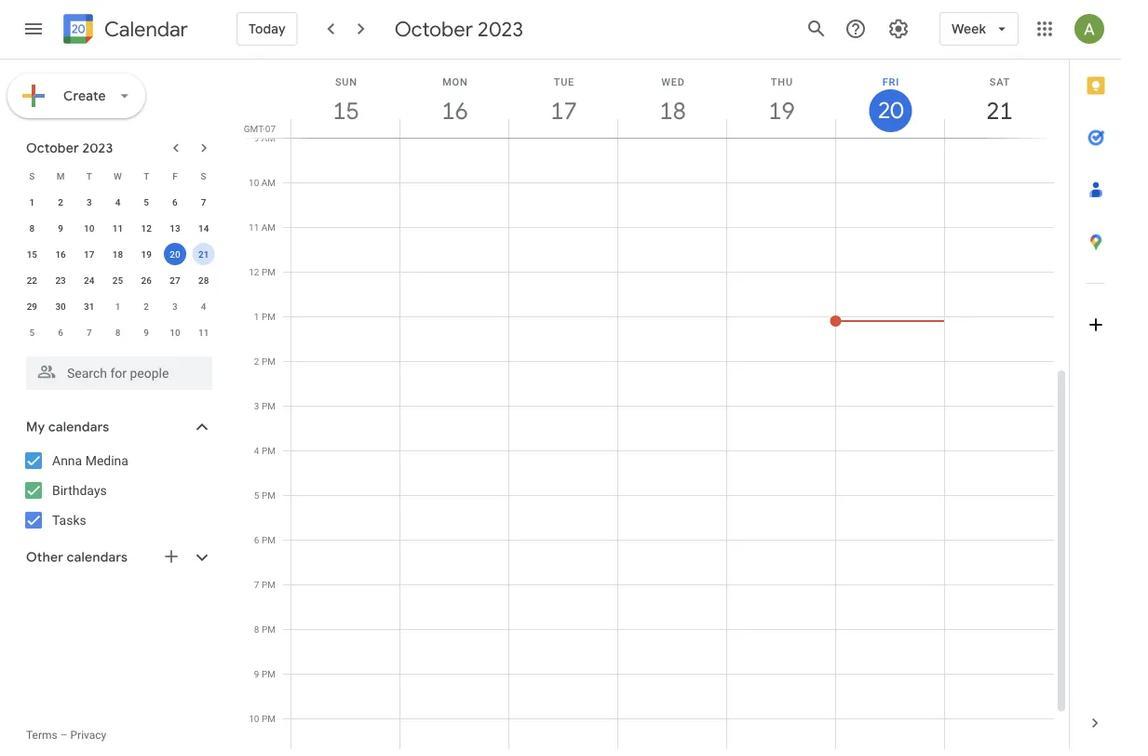 Task type: vqa. For each thing, say whether or not it's contained in the screenshot.
be to the middle
no



Task type: locate. For each thing, give the bounding box(es) containing it.
november 1 element
[[107, 295, 129, 318]]

1
[[29, 197, 35, 208], [115, 301, 120, 312], [254, 311, 259, 322]]

thu
[[771, 76, 793, 88]]

calendar element
[[60, 10, 188, 51]]

0 horizontal spatial october
[[26, 140, 79, 156]]

5 inside the november 5 element
[[29, 327, 35, 338]]

1 horizontal spatial 18
[[658, 95, 685, 126]]

6 down "f"
[[172, 197, 178, 208]]

4 up november 11 element
[[201, 301, 206, 312]]

0 vertical spatial 8
[[29, 223, 35, 234]]

0 vertical spatial 18
[[658, 95, 685, 126]]

w
[[114, 170, 122, 182]]

1 vertical spatial 18
[[112, 249, 123, 260]]

0 horizontal spatial 6
[[58, 327, 63, 338]]

0 vertical spatial am
[[261, 132, 276, 143]]

november 5 element
[[21, 321, 43, 344]]

6 inside grid
[[254, 535, 259, 546]]

1 vertical spatial 5
[[29, 327, 35, 338]]

0 vertical spatial calendars
[[48, 419, 109, 436]]

4 for 4 pm
[[254, 445, 259, 456]]

2023 down create
[[82, 140, 113, 156]]

1 horizontal spatial 16
[[440, 95, 467, 126]]

16 down mon
[[440, 95, 467, 126]]

privacy
[[70, 729, 106, 742]]

2 horizontal spatial 1
[[254, 311, 259, 322]]

21 inside cell
[[198, 249, 209, 260]]

8 pm from the top
[[262, 579, 276, 590]]

4
[[115, 197, 120, 208], [201, 301, 206, 312], [254, 445, 259, 456]]

2 down 1 pm
[[254, 356, 259, 367]]

row up 11 element
[[18, 163, 218, 189]]

8 down november 1 element
[[115, 327, 120, 338]]

t left "f"
[[144, 170, 149, 182]]

17
[[549, 95, 576, 126], [84, 249, 94, 260]]

2 am from the top
[[261, 177, 276, 188]]

10 am
[[249, 177, 276, 188]]

1 vertical spatial 12
[[249, 266, 259, 278]]

9 up 10 pm
[[254, 669, 259, 680]]

november 10 element
[[164, 321, 186, 344]]

1 down 25 element
[[115, 301, 120, 312]]

week
[[952, 20, 986, 37]]

1 horizontal spatial 4
[[201, 301, 206, 312]]

pm up 3 pm
[[262, 356, 276, 367]]

19 down thu
[[767, 95, 794, 126]]

6
[[172, 197, 178, 208], [58, 327, 63, 338], [254, 535, 259, 546]]

1 vertical spatial 8
[[115, 327, 120, 338]]

8
[[29, 223, 35, 234], [115, 327, 120, 338], [254, 624, 259, 635]]

pm down 8 pm
[[262, 669, 276, 680]]

25 element
[[107, 269, 129, 291]]

22 element
[[21, 269, 43, 291]]

row containing 15
[[18, 241, 218, 267]]

18 down wed
[[658, 95, 685, 126]]

pm for 9 pm
[[262, 669, 276, 680]]

0 horizontal spatial 16
[[55, 249, 66, 260]]

s right "f"
[[201, 170, 206, 182]]

s
[[29, 170, 35, 182], [201, 170, 206, 182]]

2 horizontal spatial 8
[[254, 624, 259, 635]]

23
[[55, 275, 66, 286]]

2023 up the 16 column header
[[478, 16, 523, 42]]

7 row from the top
[[18, 319, 218, 346]]

2 vertical spatial 5
[[254, 490, 259, 501]]

19 element
[[135, 243, 158, 265]]

1 vertical spatial calendars
[[67, 549, 128, 566]]

4 pm
[[254, 445, 276, 456]]

6 row from the top
[[18, 293, 218, 319]]

1 vertical spatial october
[[26, 140, 79, 156]]

0 vertical spatial 21
[[985, 95, 1012, 126]]

2 pm from the top
[[262, 311, 276, 322]]

20 inside 'column header'
[[877, 96, 902, 125]]

8 up 15 element
[[29, 223, 35, 234]]

11 element
[[107, 217, 129, 239]]

0 horizontal spatial t
[[86, 170, 92, 182]]

row
[[18, 163, 218, 189], [18, 189, 218, 215], [18, 215, 218, 241], [18, 241, 218, 267], [18, 267, 218, 293], [18, 293, 218, 319], [18, 319, 218, 346]]

2 t from the left
[[144, 170, 149, 182]]

tab list
[[1070, 60, 1121, 698]]

pm up 1 pm
[[262, 266, 276, 278]]

11 down the 10 am
[[249, 222, 259, 233]]

pm up 2 pm on the left
[[262, 311, 276, 322]]

0 vertical spatial 16
[[440, 95, 467, 126]]

2 horizontal spatial 6
[[254, 535, 259, 546]]

mon 16
[[440, 76, 468, 126]]

28
[[198, 275, 209, 286]]

t
[[86, 170, 92, 182], [144, 170, 149, 182]]

8 pm
[[254, 624, 276, 635]]

1 horizontal spatial 20
[[877, 96, 902, 125]]

9 for the november 9 element
[[144, 327, 149, 338]]

3 up 10 element
[[87, 197, 92, 208]]

my calendars list
[[4, 446, 231, 536]]

17 column header
[[508, 60, 618, 138]]

2 horizontal spatial 5
[[254, 490, 259, 501]]

10 inside 'element'
[[170, 327, 180, 338]]

11 am
[[249, 222, 276, 233]]

10 up 17 element
[[84, 223, 94, 234]]

4 for november 4 "element"
[[201, 301, 206, 312]]

1 horizontal spatial t
[[144, 170, 149, 182]]

15 up 22
[[27, 249, 37, 260]]

11 inside grid
[[249, 222, 259, 233]]

1 pm
[[254, 311, 276, 322]]

20 column header
[[835, 60, 945, 138]]

pm down '6 pm' on the left bottom of page
[[262, 579, 276, 590]]

22
[[27, 275, 37, 286]]

0 vertical spatial october 2023
[[395, 16, 523, 42]]

3 down 2 pm on the left
[[254, 400, 259, 412]]

pm up '6 pm' on the left bottom of page
[[262, 490, 276, 501]]

15 inside column header
[[331, 95, 358, 126]]

0 vertical spatial 19
[[767, 95, 794, 126]]

1 horizontal spatial 5
[[144, 197, 149, 208]]

grid
[[238, 60, 1069, 751]]

5 pm from the top
[[262, 445, 276, 456]]

november 11 element
[[192, 321, 215, 344]]

2 vertical spatial 8
[[254, 624, 259, 635]]

1 horizontal spatial 2023
[[478, 16, 523, 42]]

12
[[141, 223, 152, 234], [249, 266, 259, 278]]

5 up '6 pm' on the left bottom of page
[[254, 490, 259, 501]]

19 inside 19 element
[[141, 249, 152, 260]]

row down w
[[18, 189, 218, 215]]

17 inside 17 element
[[84, 249, 94, 260]]

2 down 26 element on the left top
[[144, 301, 149, 312]]

16 up 23
[[55, 249, 66, 260]]

20 inside cell
[[170, 249, 180, 260]]

20
[[877, 96, 902, 125], [170, 249, 180, 260]]

0 vertical spatial 2023
[[478, 16, 523, 42]]

5 up '12' element
[[144, 197, 149, 208]]

terms
[[26, 729, 57, 742]]

12 down 11 am
[[249, 266, 259, 278]]

7 for november 7 "element" on the top
[[87, 327, 92, 338]]

1 vertical spatial 2023
[[82, 140, 113, 156]]

21 inside column header
[[985, 95, 1012, 126]]

am
[[261, 132, 276, 143], [261, 177, 276, 188], [261, 222, 276, 233]]

2 vertical spatial am
[[261, 222, 276, 233]]

20 down fri
[[877, 96, 902, 125]]

9
[[254, 132, 259, 143], [58, 223, 63, 234], [144, 327, 149, 338], [254, 669, 259, 680]]

tue
[[554, 76, 575, 88]]

0 horizontal spatial 21
[[198, 249, 209, 260]]

20 cell
[[161, 241, 189, 267]]

15 inside "october 2023" grid
[[27, 249, 37, 260]]

mon
[[443, 76, 468, 88]]

1 horizontal spatial 7
[[201, 197, 206, 208]]

4 up 5 pm
[[254, 445, 259, 456]]

16 column header
[[400, 60, 509, 138]]

pm up 5 pm
[[262, 445, 276, 456]]

7 up 14 element
[[201, 197, 206, 208]]

1 for november 1 element
[[115, 301, 120, 312]]

calendars down tasks
[[67, 549, 128, 566]]

privacy link
[[70, 729, 106, 742]]

4 up 11 element
[[115, 197, 120, 208]]

pm for 5 pm
[[262, 490, 276, 501]]

11 up "18" element
[[112, 223, 123, 234]]

21 up 28
[[198, 249, 209, 260]]

october up mon
[[395, 16, 473, 42]]

1 down 12 pm
[[254, 311, 259, 322]]

1 inside grid
[[254, 311, 259, 322]]

16 inside 'mon 16'
[[440, 95, 467, 126]]

1 horizontal spatial 11
[[198, 327, 209, 338]]

21 down sat
[[985, 95, 1012, 126]]

2 horizontal spatial 4
[[254, 445, 259, 456]]

3
[[87, 197, 92, 208], [172, 301, 178, 312], [254, 400, 259, 412]]

am up the 10 am
[[261, 132, 276, 143]]

am down the 9 am
[[261, 177, 276, 188]]

row up november 1 element
[[18, 267, 218, 293]]

wed 18
[[658, 76, 685, 126]]

15 link
[[325, 89, 367, 132]]

0 horizontal spatial 3
[[87, 197, 92, 208]]

0 horizontal spatial s
[[29, 170, 35, 182]]

4 inside "element"
[[201, 301, 206, 312]]

31 element
[[78, 295, 100, 318]]

6 down 30 element
[[58, 327, 63, 338]]

19 up 26
[[141, 249, 152, 260]]

t left w
[[86, 170, 92, 182]]

2 s from the left
[[201, 170, 206, 182]]

pm
[[262, 266, 276, 278], [262, 311, 276, 322], [262, 356, 276, 367], [262, 400, 276, 412], [262, 445, 276, 456], [262, 490, 276, 501], [262, 535, 276, 546], [262, 579, 276, 590], [262, 624, 276, 635], [262, 669, 276, 680], [262, 713, 276, 725]]

october 2023 up m
[[26, 140, 113, 156]]

–
[[60, 729, 68, 742]]

1 vertical spatial 20
[[170, 249, 180, 260]]

10 up 11 am
[[249, 177, 259, 188]]

am up 12 pm
[[261, 222, 276, 233]]

None search field
[[0, 349, 231, 390]]

row down 25 element
[[18, 293, 218, 319]]

s left m
[[29, 170, 35, 182]]

2 horizontal spatial 11
[[249, 222, 259, 233]]

november 3 element
[[164, 295, 186, 318]]

1 horizontal spatial s
[[201, 170, 206, 182]]

2 horizontal spatial 2
[[254, 356, 259, 367]]

6 down 5 pm
[[254, 535, 259, 546]]

9 left 07
[[254, 132, 259, 143]]

1 horizontal spatial 3
[[172, 301, 178, 312]]

8 down 7 pm
[[254, 624, 259, 635]]

2 down m
[[58, 197, 63, 208]]

7 pm from the top
[[262, 535, 276, 546]]

0 horizontal spatial 7
[[87, 327, 92, 338]]

calendars
[[48, 419, 109, 436], [67, 549, 128, 566]]

1 pm from the top
[[262, 266, 276, 278]]

18 up 25
[[112, 249, 123, 260]]

row up 25 element
[[18, 241, 218, 267]]

1 horizontal spatial 19
[[767, 95, 794, 126]]

7 inside "element"
[[87, 327, 92, 338]]

1 vertical spatial 19
[[141, 249, 152, 260]]

0 horizontal spatial october 2023
[[26, 140, 113, 156]]

10 down the 9 pm
[[249, 713, 259, 725]]

3 pm from the top
[[262, 356, 276, 367]]

october 2023 up mon
[[395, 16, 523, 42]]

am for 10 am
[[261, 177, 276, 188]]

4 pm from the top
[[262, 400, 276, 412]]

5 row from the top
[[18, 267, 218, 293]]

8 for november 8 "element" on the left top of page
[[115, 327, 120, 338]]

1 horizontal spatial 17
[[549, 95, 576, 126]]

5
[[144, 197, 149, 208], [29, 327, 35, 338], [254, 490, 259, 501]]

pm down 2 pm on the left
[[262, 400, 276, 412]]

18 link
[[651, 89, 694, 132]]

1 s from the left
[[29, 170, 35, 182]]

today button
[[237, 7, 298, 51]]

pm up the 9 pm
[[262, 624, 276, 635]]

sun 15
[[331, 76, 358, 126]]

3 row from the top
[[18, 215, 218, 241]]

pm down 5 pm
[[262, 535, 276, 546]]

pm for 1 pm
[[262, 311, 276, 322]]

6 pm from the top
[[262, 490, 276, 501]]

7 down 31 "element"
[[87, 327, 92, 338]]

november 9 element
[[135, 321, 158, 344]]

1 vertical spatial am
[[261, 177, 276, 188]]

17 element
[[78, 243, 100, 265]]

8 inside "element"
[[115, 327, 120, 338]]

5 for 5 pm
[[254, 490, 259, 501]]

0 horizontal spatial 12
[[141, 223, 152, 234]]

0 horizontal spatial 19
[[141, 249, 152, 260]]

9 for 9 pm
[[254, 669, 259, 680]]

16 element
[[49, 243, 72, 265]]

pm for 8 pm
[[262, 624, 276, 635]]

2 horizontal spatial 7
[[254, 579, 259, 590]]

1 vertical spatial 21
[[198, 249, 209, 260]]

1 vertical spatial 4
[[201, 301, 206, 312]]

fri 20
[[877, 76, 902, 125]]

0 vertical spatial 5
[[144, 197, 149, 208]]

Search for people text field
[[37, 357, 201, 390]]

add other calendars image
[[162, 548, 181, 566]]

0 vertical spatial 7
[[201, 197, 206, 208]]

2 vertical spatial 2
[[254, 356, 259, 367]]

0 horizontal spatial 11
[[112, 223, 123, 234]]

2 row from the top
[[18, 189, 218, 215]]

2 vertical spatial 3
[[254, 400, 259, 412]]

4 row from the top
[[18, 241, 218, 267]]

2 vertical spatial 6
[[254, 535, 259, 546]]

1 am from the top
[[261, 132, 276, 143]]

9 pm from the top
[[262, 624, 276, 635]]

9 down the november 2 element
[[144, 327, 149, 338]]

11 for november 11 element
[[198, 327, 209, 338]]

11 pm from the top
[[262, 713, 276, 725]]

0 vertical spatial 15
[[331, 95, 358, 126]]

17 down tue
[[549, 95, 576, 126]]

calendar
[[104, 16, 188, 42]]

0 horizontal spatial 5
[[29, 327, 35, 338]]

2 vertical spatial 7
[[254, 579, 259, 590]]

1 horizontal spatial 2
[[144, 301, 149, 312]]

0 vertical spatial 4
[[115, 197, 120, 208]]

1 horizontal spatial 21
[[985, 95, 1012, 126]]

12 up 19 element
[[141, 223, 152, 234]]

0 vertical spatial 17
[[549, 95, 576, 126]]

my calendars
[[26, 419, 109, 436]]

1 horizontal spatial 6
[[172, 197, 178, 208]]

15
[[331, 95, 358, 126], [27, 249, 37, 260]]

24 element
[[78, 269, 100, 291]]

18
[[658, 95, 685, 126], [112, 249, 123, 260]]

settings menu image
[[888, 18, 910, 40]]

1 inside november 1 element
[[115, 301, 120, 312]]

21
[[985, 95, 1012, 126], [198, 249, 209, 260]]

17 up 24
[[84, 249, 94, 260]]

0 horizontal spatial 20
[[170, 249, 180, 260]]

1 for 1 pm
[[254, 311, 259, 322]]

pm down the 9 pm
[[262, 713, 276, 725]]

1 up 15 element
[[29, 197, 35, 208]]

14
[[198, 223, 209, 234]]

16
[[440, 95, 467, 126], [55, 249, 66, 260]]

wed
[[661, 76, 685, 88]]

1 horizontal spatial october 2023
[[395, 16, 523, 42]]

1 vertical spatial 3
[[172, 301, 178, 312]]

1 horizontal spatial 15
[[331, 95, 358, 126]]

row down november 1 element
[[18, 319, 218, 346]]

10
[[249, 177, 259, 188], [84, 223, 94, 234], [170, 327, 180, 338], [249, 713, 259, 725]]

3 down 27 element
[[172, 301, 178, 312]]

2 horizontal spatial 3
[[254, 400, 259, 412]]

10 pm from the top
[[262, 669, 276, 680]]

1 vertical spatial 17
[[84, 249, 94, 260]]

30
[[55, 301, 66, 312]]

row up "18" element
[[18, 215, 218, 241]]

2
[[58, 197, 63, 208], [144, 301, 149, 312], [254, 356, 259, 367]]

terms – privacy
[[26, 729, 106, 742]]

1 horizontal spatial 1
[[115, 301, 120, 312]]

15 down sun
[[331, 95, 358, 126]]

27
[[170, 275, 180, 286]]

row containing 8
[[18, 215, 218, 241]]

gmt-07
[[244, 123, 276, 134]]

medina
[[85, 453, 128, 468]]

12 pm
[[249, 266, 276, 278]]

1 row from the top
[[18, 163, 218, 189]]

1 vertical spatial 7
[[87, 327, 92, 338]]

1 horizontal spatial october
[[395, 16, 473, 42]]

3 am from the top
[[261, 222, 276, 233]]

october up m
[[26, 140, 79, 156]]

3 inside grid
[[254, 400, 259, 412]]

0 horizontal spatial 2
[[58, 197, 63, 208]]

3 inside november 3 element
[[172, 301, 178, 312]]

october 2023 grid
[[18, 163, 218, 346]]

18 element
[[107, 243, 129, 265]]

2 vertical spatial 4
[[254, 445, 259, 456]]

18 column header
[[617, 60, 727, 138]]

2023
[[478, 16, 523, 42], [82, 140, 113, 156]]

12 inside '12' element
[[141, 223, 152, 234]]

21 column header
[[944, 60, 1054, 138]]

0 vertical spatial 20
[[877, 96, 902, 125]]

5 inside grid
[[254, 490, 259, 501]]

12 element
[[135, 217, 158, 239]]

11 down november 4 "element"
[[198, 327, 209, 338]]

7 down '6 pm' on the left bottom of page
[[254, 579, 259, 590]]

grid containing 15
[[238, 60, 1069, 751]]

5 down 29 "element"
[[29, 327, 35, 338]]

m
[[57, 170, 65, 182]]

7
[[201, 197, 206, 208], [87, 327, 92, 338], [254, 579, 259, 590]]

19 column header
[[726, 60, 836, 138]]

1 horizontal spatial 12
[[249, 266, 259, 278]]

october
[[395, 16, 473, 42], [26, 140, 79, 156]]

0 horizontal spatial 15
[[27, 249, 37, 260]]

29 element
[[21, 295, 43, 318]]

thu 19
[[767, 76, 794, 126]]

october 2023
[[395, 16, 523, 42], [26, 140, 113, 156]]

10 down november 3 element
[[170, 327, 180, 338]]

calendars up anna medina
[[48, 419, 109, 436]]

1 vertical spatial 15
[[27, 249, 37, 260]]

25
[[112, 275, 123, 286]]

1 horizontal spatial 8
[[115, 327, 120, 338]]

21 link
[[978, 89, 1021, 132]]

0 horizontal spatial 17
[[84, 249, 94, 260]]

1 vertical spatial 6
[[58, 327, 63, 338]]

20 up "27"
[[170, 249, 180, 260]]

0 horizontal spatial 18
[[112, 249, 123, 260]]

1 vertical spatial 2
[[144, 301, 149, 312]]

row group
[[18, 189, 218, 346]]

0 vertical spatial 12
[[141, 223, 152, 234]]



Task type: describe. For each thing, give the bounding box(es) containing it.
9 pm
[[254, 669, 276, 680]]

row containing 29
[[18, 293, 218, 319]]

0 horizontal spatial 4
[[115, 197, 120, 208]]

19 link
[[760, 89, 803, 132]]

2 for the november 2 element
[[144, 301, 149, 312]]

27 element
[[164, 269, 186, 291]]

calendar heading
[[101, 16, 188, 42]]

anna medina
[[52, 453, 128, 468]]

calendars for other calendars
[[67, 549, 128, 566]]

sat
[[990, 76, 1011, 88]]

10 for 10 element
[[84, 223, 94, 234]]

main drawer image
[[22, 18, 45, 40]]

07
[[265, 123, 276, 134]]

3 pm
[[254, 400, 276, 412]]

row containing 1
[[18, 189, 218, 215]]

create
[[63, 88, 106, 104]]

21 element
[[192, 243, 215, 265]]

20 link
[[869, 89, 912, 132]]

fri
[[883, 76, 900, 88]]

other
[[26, 549, 63, 566]]

30 element
[[49, 295, 72, 318]]

8 for 8 pm
[[254, 624, 259, 635]]

sat 21
[[985, 76, 1012, 126]]

week button
[[940, 7, 1019, 51]]

9 up 16 element
[[58, 223, 63, 234]]

14 element
[[192, 217, 215, 239]]

17 inside 17 column header
[[549, 95, 576, 126]]

am for 9 am
[[261, 132, 276, 143]]

row group containing 1
[[18, 189, 218, 346]]

26
[[141, 275, 152, 286]]

0 vertical spatial 6
[[172, 197, 178, 208]]

16 link
[[434, 89, 476, 132]]

15 column header
[[291, 60, 400, 138]]

other calendars button
[[4, 543, 231, 573]]

18 inside wed 18
[[658, 95, 685, 126]]

2 for 2 pm
[[254, 356, 259, 367]]

my
[[26, 419, 45, 436]]

pm for 3 pm
[[262, 400, 276, 412]]

0 vertical spatial october
[[395, 16, 473, 42]]

0 horizontal spatial 8
[[29, 223, 35, 234]]

1 vertical spatial october 2023
[[26, 140, 113, 156]]

f
[[172, 170, 178, 182]]

tue 17
[[549, 76, 576, 126]]

5 pm
[[254, 490, 276, 501]]

17 link
[[542, 89, 585, 132]]

pm for 10 pm
[[262, 713, 276, 725]]

am for 11 am
[[261, 222, 276, 233]]

26 element
[[135, 269, 158, 291]]

my calendars button
[[4, 413, 231, 442]]

12 for 12 pm
[[249, 266, 259, 278]]

create button
[[7, 74, 145, 118]]

10 for 10 am
[[249, 177, 259, 188]]

row containing s
[[18, 163, 218, 189]]

pm for 4 pm
[[262, 445, 276, 456]]

november 6 element
[[49, 321, 72, 344]]

3 for november 3 element
[[172, 301, 178, 312]]

tasks
[[52, 513, 86, 528]]

6 pm
[[254, 535, 276, 546]]

28 element
[[192, 269, 215, 291]]

other calendars
[[26, 549, 128, 566]]

0 horizontal spatial 2023
[[82, 140, 113, 156]]

9 am
[[254, 132, 276, 143]]

3 for 3 pm
[[254, 400, 259, 412]]

11 for 11 am
[[249, 222, 259, 233]]

november 7 element
[[78, 321, 100, 344]]

gmt-
[[244, 123, 265, 134]]

pm for 6 pm
[[262, 535, 276, 546]]

13
[[170, 223, 180, 234]]

13 element
[[164, 217, 186, 239]]

calendars for my calendars
[[48, 419, 109, 436]]

10 pm
[[249, 713, 276, 725]]

pm for 7 pm
[[262, 579, 276, 590]]

6 for 6 pm
[[254, 535, 259, 546]]

0 vertical spatial 2
[[58, 197, 63, 208]]

10 for november 10 'element'
[[170, 327, 180, 338]]

6 for november 6 element
[[58, 327, 63, 338]]

0 horizontal spatial 1
[[29, 197, 35, 208]]

birthdays
[[52, 483, 107, 498]]

31
[[84, 301, 94, 312]]

9 for 9 am
[[254, 132, 259, 143]]

10 element
[[78, 217, 100, 239]]

terms link
[[26, 729, 57, 742]]

pm for 2 pm
[[262, 356, 276, 367]]

11 for 11 element
[[112, 223, 123, 234]]

row containing 5
[[18, 319, 218, 346]]

0 vertical spatial 3
[[87, 197, 92, 208]]

sun
[[335, 76, 358, 88]]

18 inside row group
[[112, 249, 123, 260]]

november 8 element
[[107, 321, 129, 344]]

23 element
[[49, 269, 72, 291]]

7 pm
[[254, 579, 276, 590]]

november 2 element
[[135, 295, 158, 318]]

anna
[[52, 453, 82, 468]]

pm for 12 pm
[[262, 266, 276, 278]]

24
[[84, 275, 94, 286]]

november 4 element
[[192, 295, 215, 318]]

row containing 22
[[18, 267, 218, 293]]

19 inside 19 column header
[[767, 95, 794, 126]]

20, today element
[[164, 243, 186, 265]]

21 cell
[[189, 241, 218, 267]]

10 for 10 pm
[[249, 713, 259, 725]]

1 t from the left
[[86, 170, 92, 182]]

29
[[27, 301, 37, 312]]

5 for the november 5 element
[[29, 327, 35, 338]]

today
[[249, 20, 286, 37]]

12 for 12
[[141, 223, 152, 234]]

2 pm
[[254, 356, 276, 367]]

16 inside row
[[55, 249, 66, 260]]

15 element
[[21, 243, 43, 265]]

7 for 7 pm
[[254, 579, 259, 590]]



